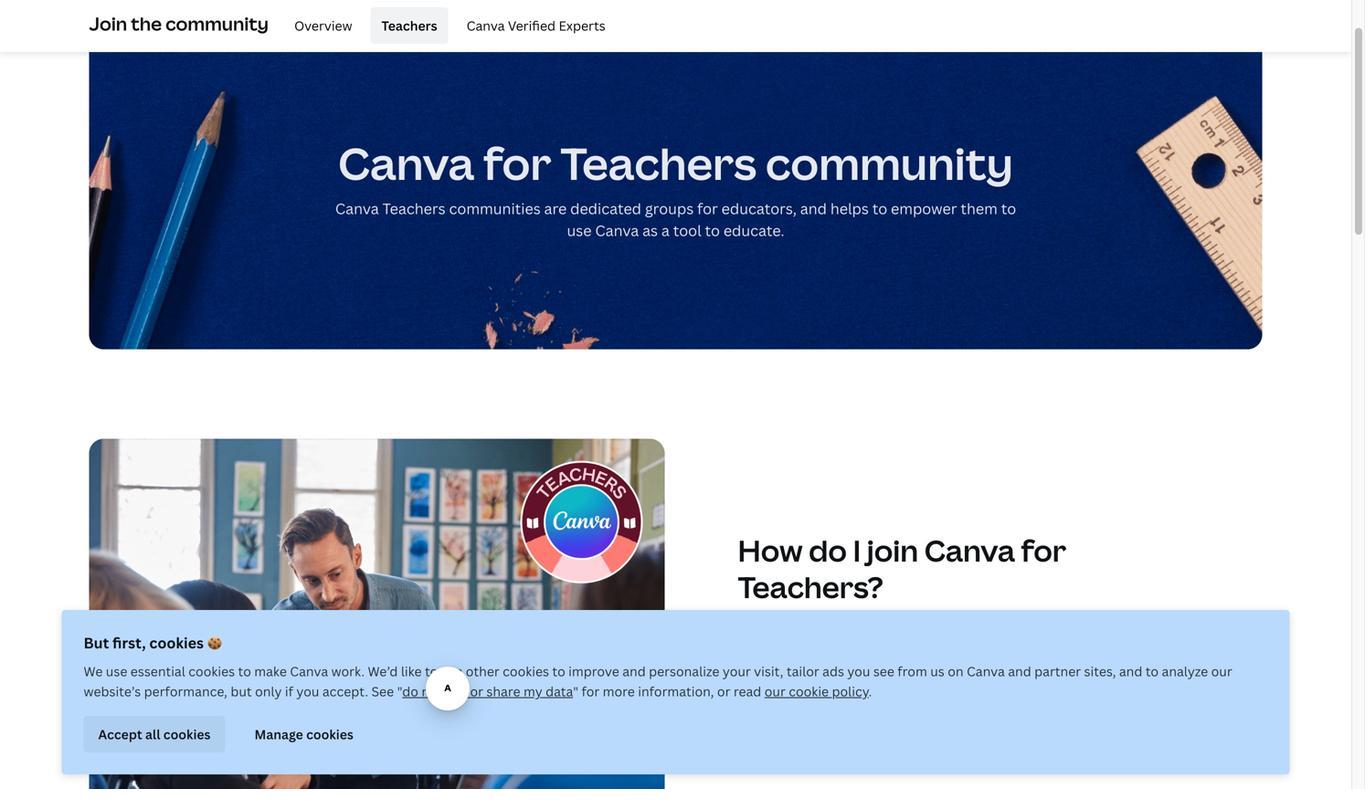 Task type: locate. For each thing, give the bounding box(es) containing it.
policy
[[832, 683, 869, 700]]

and down an
[[985, 676, 1012, 696]]

1 horizontal spatial all
[[1124, 632, 1141, 652]]

1 horizontal spatial do
[[809, 531, 847, 570]]

a right as
[[661, 221, 670, 240]]

and
[[800, 199, 827, 218], [622, 663, 646, 680], [1008, 663, 1031, 680], [1119, 663, 1142, 680], [985, 676, 1012, 696], [738, 698, 764, 717]]

and inside canva for teachers community canva teachers communities are dedicated groups for educators, and helps to empower them to use canva as a tool to educate.
[[800, 199, 827, 218]]

do inside how do i join canva for teachers?
[[809, 531, 847, 570]]

" down 'improve'
[[573, 683, 578, 700]]

community
[[165, 11, 269, 36], [766, 133, 1013, 193]]

accept all cookies button
[[84, 716, 225, 753]]

to up but
[[238, 663, 251, 680]]

information,
[[638, 683, 714, 700]]

or right sell
[[470, 683, 483, 700]]

1 horizontal spatial community
[[766, 133, 1013, 193]]

global
[[827, 654, 870, 674]]

to right the 'like'
[[425, 663, 438, 680]]

for inside our teacher communities across the globe are open to all teachers! along with a global group, we have an array of local teachers communities for several languages and locales, which you can view and request access to below.
[[833, 676, 854, 696]]

you up policy
[[847, 663, 870, 680]]

are
[[544, 199, 567, 218], [1040, 632, 1063, 652]]

from
[[898, 663, 927, 680]]

menu bar
[[276, 7, 616, 44]]

sell
[[446, 683, 467, 700]]

partner
[[1034, 663, 1081, 680]]

0 horizontal spatial a
[[661, 221, 670, 240]]

to left analyze
[[1146, 663, 1159, 680]]

a right 'with'
[[815, 654, 824, 674]]

communities inside canva for teachers community canva teachers communities are dedicated groups for educators, and helps to empower them to use canva as a tool to educate.
[[449, 199, 541, 218]]

all up teachers
[[1124, 632, 1141, 652]]

cookies inside the manage cookies button
[[306, 726, 353, 743]]

we
[[922, 654, 942, 674]]

cookies down 🍪
[[188, 663, 235, 680]]

a inside canva for teachers community canva teachers communities are dedicated groups for educators, and helps to empower them to use canva as a tool to educate.
[[661, 221, 670, 240]]

1 vertical spatial do
[[402, 683, 418, 700]]

0 horizontal spatial our
[[765, 683, 786, 700]]

other
[[466, 663, 500, 680]]

0 horizontal spatial or
[[470, 683, 483, 700]]

we use essential cookies to make canva work. we'd like to use other cookies to improve and personalize your visit, tailor ads you see from us on canva and partner sites, and to analyze our website's performance, but only if you accept. see "
[[84, 663, 1232, 700]]

1 vertical spatial all
[[145, 726, 160, 743]]

canva for teachers community canva teachers communities are dedicated groups for educators, and helps to empower them to use canva as a tool to educate.
[[335, 133, 1016, 240]]

have
[[945, 654, 979, 674]]

are inside our teacher communities across the globe are open to all teachers! along with a global group, we have an array of local teachers communities for several languages and locales, which you can view and request access to below.
[[1040, 632, 1063, 652]]

more
[[603, 683, 635, 700]]

all right accept
[[145, 726, 160, 743]]

and right sites,
[[1119, 663, 1142, 680]]

across
[[921, 632, 967, 652]]

1 vertical spatial communities
[[826, 632, 917, 652]]

our right view
[[1211, 663, 1232, 680]]

teachers
[[1099, 654, 1161, 674]]

1 vertical spatial are
[[1040, 632, 1063, 652]]

communities
[[449, 199, 541, 218], [826, 632, 917, 652], [738, 676, 829, 696]]

1 vertical spatial a
[[815, 654, 824, 674]]

local
[[1062, 654, 1096, 674]]

array
[[1003, 654, 1040, 674]]

teachers!
[[1144, 632, 1210, 652]]

manage cookies
[[254, 726, 353, 743]]

see
[[371, 683, 394, 700]]

cookies
[[149, 633, 204, 653], [188, 663, 235, 680], [503, 663, 549, 680], [163, 726, 211, 743], [306, 726, 353, 743]]

dedicated
[[570, 199, 641, 218]]

use down dedicated
[[567, 221, 592, 240]]

1 vertical spatial community
[[766, 133, 1013, 193]]

you down teachers
[[1117, 676, 1143, 696]]

for
[[483, 133, 551, 193], [697, 199, 718, 218], [1021, 531, 1066, 570], [833, 676, 854, 696], [582, 683, 600, 700]]

teachers?
[[738, 567, 883, 607]]

can
[[1147, 676, 1172, 696]]

0 vertical spatial do
[[809, 531, 847, 570]]

make
[[254, 663, 287, 680]]

all inside our teacher communities across the globe are open to all teachers! along with a global group, we have an array of local teachers communities for several languages and locales, which you can view and request access to below.
[[1124, 632, 1141, 652]]

use
[[567, 221, 592, 240], [106, 663, 127, 680], [441, 663, 463, 680]]

0 vertical spatial our
[[1211, 663, 1232, 680]]

1 horizontal spatial our
[[1211, 663, 1232, 680]]

1 vertical spatial our
[[765, 683, 786, 700]]

and right an
[[1008, 663, 1031, 680]]

1 horizontal spatial use
[[441, 663, 463, 680]]

use inside canva for teachers community canva teachers communities are dedicated groups for educators, and helps to empower them to use canva as a tool to educate.
[[567, 221, 592, 240]]

all inside button
[[145, 726, 160, 743]]

the up an
[[970, 632, 994, 652]]

to up teachers
[[1106, 632, 1121, 652]]

accept
[[98, 726, 142, 743]]

with
[[781, 654, 812, 674]]

experts
[[559, 17, 606, 34]]

1 horizontal spatial are
[[1040, 632, 1063, 652]]

0 vertical spatial teachers
[[382, 17, 437, 34]]

all
[[1124, 632, 1141, 652], [145, 726, 160, 743]]

1 vertical spatial the
[[970, 632, 994, 652]]

0 vertical spatial a
[[661, 221, 670, 240]]

0 horizontal spatial are
[[544, 199, 567, 218]]

0 vertical spatial the
[[131, 11, 162, 36]]

request
[[768, 698, 823, 717]]

a inside our teacher communities across the globe are open to all teachers! along with a global group, we have an array of local teachers communities for several languages and locales, which you can view and request access to below.
[[815, 654, 824, 674]]

0 vertical spatial community
[[165, 11, 269, 36]]

0 horizontal spatial all
[[145, 726, 160, 743]]

the right join
[[131, 11, 162, 36]]

1 horizontal spatial you
[[847, 663, 870, 680]]

use up website's at the bottom of the page
[[106, 663, 127, 680]]

"
[[397, 683, 402, 700], [573, 683, 578, 700]]

0 vertical spatial are
[[544, 199, 567, 218]]

join
[[89, 11, 127, 36]]

analyze
[[1162, 663, 1208, 680]]

groups
[[645, 199, 694, 218]]

0 vertical spatial all
[[1124, 632, 1141, 652]]

2 vertical spatial communities
[[738, 676, 829, 696]]

" inside we use essential cookies to make canva work. we'd like to use other cookies to improve and personalize your visit, tailor ads you see from us on canva and partner sites, and to analyze our website's performance, but only if you accept. see "
[[397, 683, 402, 700]]

how do i join canva for teachers?
[[738, 531, 1066, 607]]

1 horizontal spatial or
[[717, 683, 730, 700]]

2 horizontal spatial use
[[567, 221, 592, 240]]

are left dedicated
[[544, 199, 567, 218]]

a
[[661, 221, 670, 240], [815, 654, 824, 674]]

" right see
[[397, 683, 402, 700]]

canva verified experts link
[[456, 7, 616, 44]]

the
[[131, 11, 162, 36], [970, 632, 994, 652]]

are up of
[[1040, 632, 1063, 652]]

canva inside how do i join canva for teachers?
[[924, 531, 1015, 570]]

tool
[[673, 221, 701, 240]]

1 horizontal spatial "
[[573, 683, 578, 700]]

1 horizontal spatial a
[[815, 654, 824, 674]]

1 horizontal spatial the
[[970, 632, 994, 652]]

0 horizontal spatial use
[[106, 663, 127, 680]]

cookies down accept.
[[306, 726, 353, 743]]

essential
[[130, 663, 185, 680]]

male teacher in classroom with primary school children image
[[89, 439, 665, 789]]

to right them
[[1001, 199, 1016, 218]]

use up sell
[[441, 663, 463, 680]]

2 or from the left
[[717, 683, 730, 700]]

do left the i
[[809, 531, 847, 570]]

our cookie policy link
[[765, 683, 869, 700]]

1 vertical spatial teachers
[[560, 133, 757, 193]]

our
[[1211, 663, 1232, 680], [765, 683, 786, 700]]

and left helps
[[800, 199, 827, 218]]

teachers inside menu bar
[[382, 17, 437, 34]]

0 horizontal spatial "
[[397, 683, 402, 700]]

do not sell or share my data link
[[402, 683, 573, 700]]

you
[[847, 663, 870, 680], [1117, 676, 1143, 696], [296, 683, 319, 700]]

0 horizontal spatial do
[[402, 683, 418, 700]]

join
[[867, 531, 918, 570]]

an
[[983, 654, 1000, 674]]

you right the if
[[296, 683, 319, 700]]

group,
[[874, 654, 919, 674]]

overview link
[[283, 7, 363, 44]]

canva
[[467, 17, 505, 34], [338, 133, 474, 193], [335, 199, 379, 218], [595, 221, 639, 240], [924, 531, 1015, 570], [290, 663, 328, 680], [967, 663, 1005, 680]]

cookies up my
[[503, 663, 549, 680]]

or left 'read'
[[717, 683, 730, 700]]

ads
[[822, 663, 844, 680]]

0 vertical spatial communities
[[449, 199, 541, 218]]

2 horizontal spatial you
[[1117, 676, 1143, 696]]

the inside our teacher communities across the globe are open to all teachers! along with a global group, we have an array of local teachers communities for several languages and locales, which you can view and request access to below.
[[970, 632, 994, 652]]

accept.
[[322, 683, 368, 700]]

helps
[[830, 199, 869, 218]]

cookies down performance,
[[163, 726, 211, 743]]

our down visit,
[[765, 683, 786, 700]]

1 " from the left
[[397, 683, 402, 700]]

tailor
[[787, 663, 819, 680]]

do down the 'like'
[[402, 683, 418, 700]]

to
[[872, 199, 887, 218], [1001, 199, 1016, 218], [705, 221, 720, 240], [1106, 632, 1121, 652], [238, 663, 251, 680], [425, 663, 438, 680], [552, 663, 565, 680], [1146, 663, 1159, 680], [877, 698, 892, 717]]



Task type: describe. For each thing, give the bounding box(es) containing it.
our teacher communities across the globe are open to all teachers! along with a global group, we have an array of local teachers communities for several languages and locales, which you can view and request access to below.
[[738, 632, 1210, 717]]

globe
[[997, 632, 1037, 652]]

website's
[[84, 683, 141, 700]]

open
[[1066, 632, 1102, 652]]

below.
[[896, 698, 941, 717]]

several
[[857, 676, 908, 696]]

educators,
[[721, 199, 797, 218]]

0 horizontal spatial you
[[296, 683, 319, 700]]

of
[[1044, 654, 1058, 674]]

sites,
[[1084, 663, 1116, 680]]

not
[[422, 683, 443, 700]]

languages
[[911, 676, 982, 696]]

our inside we use essential cookies to make canva work. we'd like to use other cookies to improve and personalize your visit, tailor ads you see from us on canva and partner sites, and to analyze our website's performance, but only if you accept. see "
[[1211, 663, 1232, 680]]

2 " from the left
[[573, 683, 578, 700]]

accept all cookies
[[98, 726, 211, 743]]

teachers link
[[371, 7, 448, 44]]

if
[[285, 683, 293, 700]]

view
[[1176, 676, 1208, 696]]

.
[[869, 683, 872, 700]]

teacher
[[768, 632, 822, 652]]

visit,
[[754, 663, 783, 680]]

to right helps
[[872, 199, 887, 218]]

cookie
[[789, 683, 829, 700]]

menu bar containing overview
[[276, 7, 616, 44]]

canva verified experts
[[467, 17, 606, 34]]

community inside canva for teachers community canva teachers communities are dedicated groups for educators, and helps to empower them to use canva as a tool to educate.
[[766, 133, 1013, 193]]

but first, cookies 🍪
[[84, 633, 222, 653]]

only
[[255, 683, 282, 700]]

empower
[[891, 199, 957, 218]]

you inside our teacher communities across the globe are open to all teachers! along with a global group, we have an array of local teachers communities for several languages and locales, which you can view and request access to below.
[[1117, 676, 1143, 696]]

2 vertical spatial teachers
[[382, 199, 446, 218]]

along
[[738, 654, 778, 674]]

and down the your
[[738, 698, 764, 717]]

our
[[738, 632, 764, 652]]

your
[[723, 663, 751, 680]]

as
[[642, 221, 658, 240]]

are inside canva for teachers community canva teachers communities are dedicated groups for educators, and helps to empower them to use canva as a tool to educate.
[[544, 199, 567, 218]]

join the community
[[89, 11, 269, 36]]

improve
[[568, 663, 619, 680]]

0 horizontal spatial the
[[131, 11, 162, 36]]

my
[[523, 683, 542, 700]]

to right tool
[[705, 221, 720, 240]]

them
[[961, 199, 998, 218]]

to right .
[[877, 698, 892, 717]]

like
[[401, 663, 422, 680]]

to up data
[[552, 663, 565, 680]]

locales,
[[1015, 676, 1069, 696]]

and up do not sell or share my data " for more information, or read our cookie policy . at bottom
[[622, 663, 646, 680]]

read
[[734, 683, 761, 700]]

which
[[1072, 676, 1114, 696]]

🍪
[[207, 633, 222, 653]]

on
[[948, 663, 964, 680]]

but
[[231, 683, 252, 700]]

educate.
[[723, 221, 784, 240]]

i
[[853, 531, 861, 570]]

how
[[738, 531, 803, 570]]

cookies up essential
[[149, 633, 204, 653]]

data
[[546, 683, 573, 700]]

us
[[930, 663, 945, 680]]

manage cookies button
[[240, 716, 368, 753]]

canva inside menu bar
[[467, 17, 505, 34]]

1 or from the left
[[470, 683, 483, 700]]

performance,
[[144, 683, 227, 700]]

share
[[486, 683, 520, 700]]

0 horizontal spatial community
[[165, 11, 269, 36]]

but
[[84, 633, 109, 653]]

we'd
[[368, 663, 398, 680]]

overview
[[294, 17, 352, 34]]

work.
[[331, 663, 365, 680]]

access
[[826, 698, 874, 717]]

do not sell or share my data " for more information, or read our cookie policy .
[[402, 683, 872, 700]]

for inside how do i join canva for teachers?
[[1021, 531, 1066, 570]]

we
[[84, 663, 103, 680]]

verified
[[508, 17, 556, 34]]

personalize
[[649, 663, 719, 680]]

see
[[873, 663, 894, 680]]

cookies inside the "accept all cookies" button
[[163, 726, 211, 743]]

manage
[[254, 726, 303, 743]]

first,
[[112, 633, 146, 653]]



Task type: vqa. For each thing, say whether or not it's contained in the screenshot.
a to the left
yes



